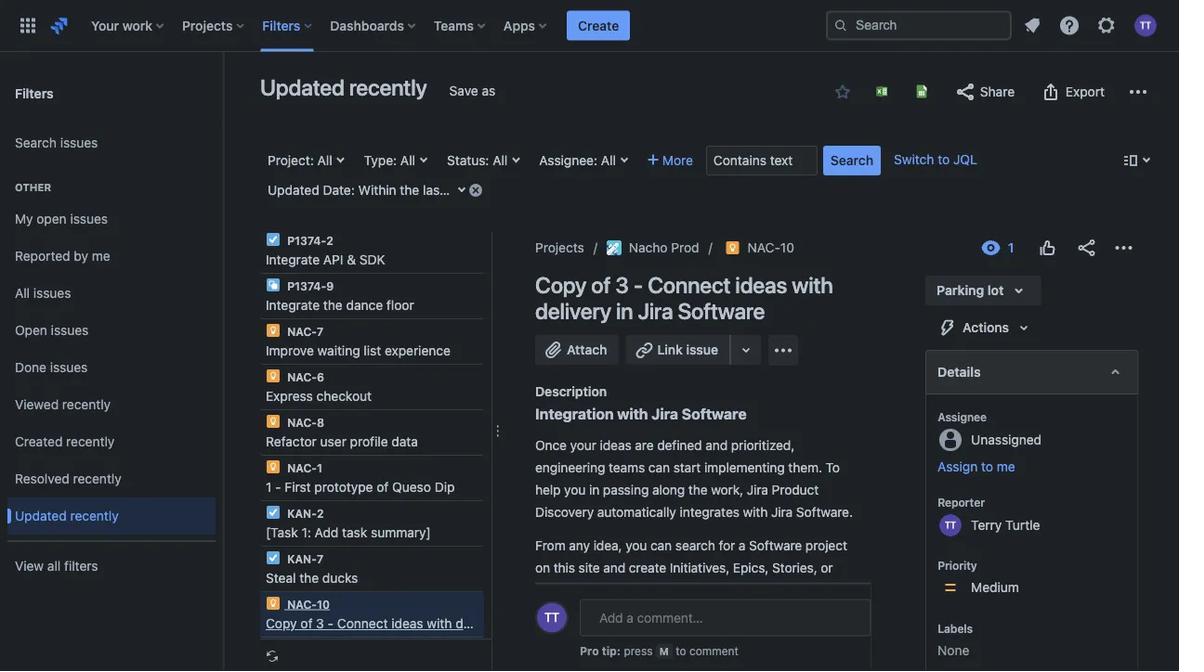 Task type: describe. For each thing, give the bounding box(es) containing it.
integration with jira software
[[535, 406, 750, 423]]

copy inside the copy of 3 - connect ideas with delivery in jira software
[[535, 272, 587, 298]]

Add a comment… field
[[580, 600, 871, 637]]

1 vertical spatial delivery
[[455, 616, 503, 632]]

of inside the copy of 3 - connect ideas with delivery in jira software
[[591, 272, 611, 298]]

jira inside the copy of 3 - connect ideas with delivery in jira software
[[638, 298, 673, 324]]

the for dance
[[323, 298, 343, 313]]

Search issues using keywords text field
[[706, 146, 818, 176]]

your
[[91, 18, 119, 33]]

recently down dashboards dropdown button
[[349, 74, 427, 100]]

m
[[659, 646, 669, 658]]

data
[[392, 434, 418, 450]]

copy link to issue image
[[791, 240, 806, 255]]

remove criteria image
[[468, 183, 483, 197]]

user
[[320, 434, 346, 450]]

nac-7
[[284, 325, 323, 338]]

engineering
[[535, 460, 605, 476]]

done issues link
[[7, 349, 216, 387]]

7 for waiting
[[317, 325, 323, 338]]

2 vertical spatial -
[[328, 616, 334, 632]]

week
[[457, 183, 488, 198]]

ducks
[[322, 571, 358, 586]]

parking lot button
[[925, 276, 1041, 306]]

ideas inside once your ideas are defined and prioritized, engineering teams can start implementing them. to help you in passing along the work, jira product discovery automatically integrates with jira software.
[[600, 438, 631, 453]]

to down add a comment… field
[[722, 647, 733, 662]]

banner containing your work
[[0, 0, 1179, 52]]

delivery inside the copy of 3 - connect ideas with delivery in jira software
[[535, 298, 611, 324]]

1 horizontal spatial of
[[377, 480, 389, 495]]

parking lot
[[936, 283, 1003, 298]]

share image
[[1075, 237, 1097, 259]]

none
[[937, 643, 969, 659]]

from
[[671, 583, 699, 598]]

actions
[[962, 320, 1008, 335]]

updated recently link
[[7, 498, 216, 535]]

0 horizontal spatial 1
[[266, 480, 272, 495]]

2 for api
[[326, 234, 333, 247]]

nac- for refactor user profile data
[[287, 416, 317, 429]]

work,
[[711, 483, 743, 498]]

idea image for refactor user profile data
[[266, 414, 281, 429]]

kan-7
[[284, 553, 323, 566]]

reported by me link
[[7, 238, 216, 275]]

jira up the defined
[[651, 406, 678, 423]]

integrates
[[680, 505, 739, 520]]

save
[[449, 83, 478, 98]]

medium
[[971, 580, 1019, 596]]

help
[[535, 483, 561, 498]]

all for type: all
[[400, 153, 415, 168]]

kan-2
[[284, 507, 324, 520]]

integration
[[535, 406, 614, 423]]

nac- for 1 - first prototype of queso dip
[[287, 462, 317, 475]]

add app image
[[772, 340, 794, 362]]

your work button
[[85, 11, 171, 40]]

issue inside button
[[686, 342, 718, 358]]

all for project: all
[[317, 153, 332, 168]]

1 horizontal spatial 10
[[780, 240, 794, 256]]

reported by me
[[15, 249, 110, 264]]

kan- for the
[[287, 553, 317, 566]]

jira down initiatives,
[[702, 583, 724, 598]]

sidebar navigation image
[[203, 74, 243, 111]]

0 horizontal spatial -
[[275, 480, 281, 495]]

checkout
[[316, 389, 372, 404]]

small image
[[835, 85, 850, 99]]

can inside once your ideas are defined and prioritized, engineering teams can start implementing them. to help you in passing along the work, jira product discovery automatically integrates with jira software.
[[648, 460, 670, 476]]

site
[[579, 561, 600, 576]]

created
[[15, 434, 63, 450]]

project.
[[708, 605, 753, 621]]

in inside the copy of 3 - connect ideas with delivery in jira software
[[616, 298, 633, 324]]

all issues link
[[7, 275, 216, 312]]

8
[[317, 416, 324, 429]]

nac- inside 'nac-10' link
[[748, 240, 780, 256]]

idea image for copy of 3 - connect ideas with delivery in jira software
[[266, 597, 281, 611]]

my open issues link
[[7, 201, 216, 238]]

turtle
[[1005, 518, 1040, 533]]

open in google sheets image
[[914, 84, 929, 99]]

nacho prod link
[[607, 237, 699, 259]]

for
[[719, 538, 735, 554]]

assignee: all
[[539, 153, 616, 168]]

the for ducks
[[299, 571, 319, 586]]

issues for all issues
[[33, 286, 71, 301]]

export
[[1066, 84, 1105, 99]]

appswitcher icon image
[[17, 14, 39, 37]]

all for assignee: all
[[601, 153, 616, 168]]

primary element
[[11, 0, 826, 52]]

1 vertical spatial updated
[[268, 183, 319, 198]]

apps
[[504, 18, 535, 33]]

software up the pro
[[545, 616, 599, 632]]

and inside from any idea, you can search for a software project on this site and create initiatives, epics, stories, or any custom issue type from jira product discovery directly in your jira software project.
[[603, 561, 625, 576]]

them.
[[788, 460, 822, 476]]

steal
[[266, 571, 296, 586]]

0 horizontal spatial copy
[[266, 616, 297, 632]]

your inside once your ideas are defined and prioritized, engineering teams can start implementing them. to help you in passing along the work, jira product discovery automatically integrates with jira software.
[[570, 438, 596, 453]]

experience
[[385, 343, 451, 359]]

teams
[[434, 18, 474, 33]]

0 vertical spatial updated
[[260, 74, 344, 100]]

steal the ducks
[[266, 571, 358, 586]]

profile image of terry turtle image
[[537, 603, 567, 633]]

2 horizontal spatial 1
[[448, 183, 454, 198]]

other group
[[7, 162, 216, 541]]

jira left software.
[[771, 505, 793, 520]]

automatically
[[597, 505, 676, 520]]

jira inside select the tab "delivery" to create a jira software ticket linked to your idea.
[[788, 647, 810, 662]]

task image
[[266, 551, 281, 566]]

nacho prod
[[629, 240, 699, 256]]

me for assign to me
[[996, 459, 1015, 475]]

assignee:
[[539, 153, 597, 168]]

labels pin to top. only you can see pinned fields. image
[[976, 622, 991, 636]]

0 horizontal spatial ideas
[[391, 616, 423, 632]]

jira down type
[[626, 605, 648, 621]]

0 horizontal spatial any
[[535, 583, 556, 598]]

nac-1
[[284, 462, 322, 475]]

nac- for improve waiting list experience
[[287, 325, 317, 338]]

assignee pin to top. only you can see pinned fields. image
[[990, 410, 1005, 425]]

project
[[805, 538, 847, 554]]

1 vertical spatial 10
[[317, 598, 330, 611]]

the left "last"
[[400, 183, 419, 198]]

1 vertical spatial filters
[[15, 85, 54, 101]]

your inside select the tab "delivery" to create a jira software ticket linked to your idea.
[[719, 669, 745, 672]]

defined
[[657, 438, 702, 453]]

you inside from any idea, you can search for a software project on this site and create initiatives, epics, stories, or any custom issue type from jira product discovery directly in your jira software project.
[[626, 538, 647, 554]]

updated date: within the last 1 week
[[268, 183, 488, 198]]

&
[[347, 252, 356, 268]]

project:
[[268, 153, 314, 168]]

in inside from any idea, you can search for a software project on this site and create initiatives, epics, stories, or any custom issue type from jira product discovery directly in your jira software project.
[[583, 605, 593, 621]]

recently for the created recently link on the bottom of the page
[[66, 434, 115, 450]]

integrate for integrate the dance floor
[[266, 298, 320, 313]]

once
[[535, 438, 567, 453]]

p1374- for api
[[287, 234, 326, 247]]

nac-8
[[284, 416, 324, 429]]

open in microsoft excel image
[[874, 84, 889, 99]]

p1374-9
[[284, 280, 334, 293]]

the for tab
[[613, 647, 632, 662]]

share link
[[945, 77, 1024, 107]]

vote options: no one has voted for this issue yet. image
[[1036, 237, 1058, 259]]

initiatives,
[[670, 561, 730, 576]]

passing
[[603, 483, 649, 498]]

me for reported by me
[[92, 249, 110, 264]]

export button
[[1030, 77, 1114, 107]]

dip
[[435, 480, 455, 495]]

you inside once your ideas are defined and prioritized, engineering teams can start implementing them. to help you in passing along the work, jira product discovery automatically integrates with jira software.
[[564, 483, 586, 498]]

reported
[[15, 249, 70, 264]]

nacho prod image
[[607, 241, 621, 256]]

help image
[[1058, 14, 1081, 37]]

first
[[285, 480, 311, 495]]

filters inside dropdown button
[[262, 18, 300, 33]]

project: all
[[268, 153, 332, 168]]

projects for projects link in the top of the page
[[535, 240, 584, 256]]

pro
[[580, 645, 599, 658]]

search for search issues
[[15, 135, 57, 151]]

all
[[47, 559, 61, 574]]

0 horizontal spatial connect
[[337, 616, 388, 632]]

p1374-2
[[284, 234, 333, 247]]

my
[[15, 211, 33, 227]]

0 vertical spatial copy of 3 - connect ideas with delivery in jira software
[[535, 272, 833, 324]]

ticket
[[629, 669, 662, 672]]

list
[[364, 343, 381, 359]]

updated recently inside other group
[[15, 509, 119, 524]]

product inside once your ideas are defined and prioritized, engineering teams can start implementing them. to help you in passing along the work, jira product discovery automatically integrates with jira software.
[[772, 483, 819, 498]]

attach button
[[535, 335, 618, 365]]

subtask image
[[266, 278, 281, 293]]

projects link
[[535, 237, 584, 259]]

to down comment
[[704, 669, 716, 672]]

kan- for 1:
[[287, 507, 317, 520]]

unassigned
[[971, 432, 1041, 447]]

create
[[578, 18, 619, 33]]

resolved recently
[[15, 472, 121, 487]]

2 vertical spatial of
[[300, 616, 313, 632]]

with inside the copy of 3 - connect ideas with delivery in jira software
[[792, 272, 833, 298]]

within
[[358, 183, 396, 198]]

0 vertical spatial nac-10
[[748, 240, 794, 256]]



Task type: vqa. For each thing, say whether or not it's contained in the screenshot.
You're in a team-managed project's You're
no



Task type: locate. For each thing, give the bounding box(es) containing it.
nac- up improve
[[287, 325, 317, 338]]

0 vertical spatial task image
[[266, 232, 281, 247]]

the inside select the tab "delivery" to create a jira software ticket linked to your idea.
[[613, 647, 632, 662]]

nac-10 right the prod
[[748, 240, 794, 256]]

recently inside 'viewed recently' link
[[62, 397, 111, 413]]

profile
[[350, 434, 388, 450]]

recently down resolved recently link
[[70, 509, 119, 524]]

done issues
[[15, 360, 88, 375]]

date:
[[323, 183, 355, 198]]

task image up "[task"
[[266, 505, 281, 520]]

waiting
[[317, 343, 360, 359]]

jira down add a comment… field
[[788, 647, 810, 662]]

1 down user
[[317, 462, 322, 475]]

nac- up express
[[287, 371, 317, 384]]

1 vertical spatial 2
[[317, 507, 324, 520]]

0 vertical spatial 1
[[448, 183, 454, 198]]

0 vertical spatial 3
[[615, 272, 629, 298]]

software up stories,
[[749, 538, 802, 554]]

1 horizontal spatial delivery
[[535, 298, 611, 324]]

1:
[[301, 525, 311, 541]]

jira up link
[[638, 298, 673, 324]]

projects for projects dropdown button
[[182, 18, 233, 33]]

1 left first
[[266, 480, 272, 495]]

issue
[[686, 342, 718, 358], [607, 583, 638, 598]]

all for status: all
[[493, 153, 508, 168]]

7 for the
[[317, 553, 323, 566]]

1 vertical spatial and
[[603, 561, 625, 576]]

0 vertical spatial kan-
[[287, 507, 317, 520]]

1 horizontal spatial copy
[[535, 272, 587, 298]]

delivery up attach button
[[535, 298, 611, 324]]

updated down project:
[[268, 183, 319, 198]]

1 horizontal spatial 1
[[317, 462, 322, 475]]

any down the on
[[535, 583, 556, 598]]

0 vertical spatial a
[[739, 538, 746, 554]]

1 vertical spatial ideas
[[600, 438, 631, 453]]

1 horizontal spatial me
[[996, 459, 1015, 475]]

all right type:
[[400, 153, 415, 168]]

nac-10 link
[[748, 237, 794, 259]]

directly
[[535, 605, 579, 621]]

0 vertical spatial create
[[629, 561, 666, 576]]

product inside from any idea, you can search for a software project on this site and create initiatives, epics, stories, or any custom issue type from jira product discovery directly in your jira software project.
[[727, 583, 774, 598]]

search left switch
[[831, 153, 873, 168]]

2 horizontal spatial your
[[719, 669, 745, 672]]

0 vertical spatial idea image
[[725, 241, 740, 256]]

1 vertical spatial task image
[[266, 505, 281, 520]]

issue right link
[[686, 342, 718, 358]]

0 horizontal spatial nac-10
[[284, 598, 330, 611]]

projects button
[[177, 11, 251, 40]]

the inside once your ideas are defined and prioritized, engineering teams can start implementing them. to help you in passing along the work, jira product discovery automatically integrates with jira software.
[[688, 483, 708, 498]]

from any idea, you can search for a software project on this site and create initiatives, epics, stories, or any custom issue type from jira product discovery directly in your jira software project.
[[535, 538, 851, 621]]

improve
[[266, 343, 314, 359]]

1 horizontal spatial ideas
[[600, 438, 631, 453]]

connect down ducks
[[337, 616, 388, 632]]

last
[[423, 183, 444, 198]]

issue left type
[[607, 583, 638, 598]]

1 vertical spatial p1374-
[[287, 280, 326, 293]]

by
[[74, 249, 88, 264]]

0 vertical spatial projects
[[182, 18, 233, 33]]

nac- up refactor
[[287, 416, 317, 429]]

1 vertical spatial 1
[[317, 462, 322, 475]]

can inside from any idea, you can search for a software project on this site and create initiatives, epics, stories, or any custom issue type from jira product discovery directly in your jira software project.
[[650, 538, 672, 554]]

0 horizontal spatial your
[[570, 438, 596, 453]]

1 vertical spatial updated recently
[[15, 509, 119, 524]]

search inside search button
[[831, 153, 873, 168]]

0 vertical spatial -
[[633, 272, 643, 298]]

the down kan-7 at the bottom left of the page
[[299, 571, 319, 586]]

1 vertical spatial product
[[727, 583, 774, 598]]

any up site
[[569, 538, 590, 554]]

0 vertical spatial you
[[564, 483, 586, 498]]

software inside select the tab "delivery" to create a jira software ticket linked to your idea.
[[572, 669, 625, 672]]

1 idea image from the top
[[266, 369, 281, 384]]

search inside search issues link
[[15, 135, 57, 151]]

nac-10 down steal the ducks
[[284, 598, 330, 611]]

in left profile image of terry turtle
[[506, 616, 517, 632]]

kan- up steal the ducks
[[287, 553, 317, 566]]

- down nacho
[[633, 272, 643, 298]]

1 vertical spatial connect
[[337, 616, 388, 632]]

integrate for integrate api & sdk
[[266, 252, 320, 268]]

save as
[[449, 83, 495, 98]]

status: all
[[447, 153, 508, 168]]

recently up created recently on the bottom
[[62, 397, 111, 413]]

search for search
[[831, 153, 873, 168]]

nac- up first
[[287, 462, 317, 475]]

recently
[[349, 74, 427, 100], [62, 397, 111, 413], [66, 434, 115, 450], [73, 472, 121, 487], [70, 509, 119, 524]]

filters up search issues
[[15, 85, 54, 101]]

all inside all issues link
[[15, 286, 30, 301]]

copy of 3 - connect ideas with delivery in jira software
[[535, 272, 833, 324], [266, 616, 599, 632]]

your up engineering
[[570, 438, 596, 453]]

description
[[535, 384, 607, 400]]

all up the date:
[[317, 153, 332, 168]]

recently down the created recently link on the bottom of the page
[[73, 472, 121, 487]]

0 horizontal spatial you
[[564, 483, 586, 498]]

- down ducks
[[328, 616, 334, 632]]

recently inside resolved recently link
[[73, 472, 121, 487]]

the left the tab in the bottom right of the page
[[613, 647, 632, 662]]

1 horizontal spatial -
[[328, 616, 334, 632]]

and down idea,
[[603, 561, 625, 576]]

1 horizontal spatial any
[[569, 538, 590, 554]]

assign
[[937, 459, 977, 475]]

2
[[326, 234, 333, 247], [317, 507, 324, 520]]

recently down 'viewed recently' link
[[66, 434, 115, 450]]

1 vertical spatial 3
[[316, 616, 324, 632]]

me inside reported by me link
[[92, 249, 110, 264]]

0 vertical spatial 7
[[317, 325, 323, 338]]

actions button
[[925, 313, 1046, 343]]

jira image
[[48, 14, 71, 37]]

nac-10
[[748, 240, 794, 256], [284, 598, 330, 611]]

integrate down p1374-2
[[266, 252, 320, 268]]

software up link web pages and more image
[[678, 298, 765, 324]]

you down engineering
[[564, 483, 586, 498]]

discovery inside from any idea, you can search for a software project on this site and create initiatives, epics, stories, or any custom issue type from jira product discovery directly in your jira software project.
[[778, 583, 836, 598]]

ideas down 'nac-10' link
[[735, 272, 787, 298]]

api
[[323, 252, 343, 268]]

notifications image
[[1021, 14, 1043, 37]]

all right assignee:
[[601, 153, 616, 168]]

1 horizontal spatial projects
[[535, 240, 584, 256]]

all up open
[[15, 286, 30, 301]]

my open issues
[[15, 211, 108, 227]]

nac- left copy link to issue icon
[[748, 240, 780, 256]]

software inside the copy of 3 - connect ideas with delivery in jira software
[[678, 298, 765, 324]]

recently for updated recently link
[[70, 509, 119, 524]]

0 vertical spatial discovery
[[535, 505, 594, 520]]

3 inside the copy of 3 - connect ideas with delivery in jira software
[[615, 272, 629, 298]]

2 task image from the top
[[266, 505, 281, 520]]

all issues
[[15, 286, 71, 301]]

with inside once your ideas are defined and prioritized, engineering teams can start implementing them. to help you in passing along the work, jira product discovery automatically integrates with jira software.
[[743, 505, 768, 520]]

of down the nacho prod icon
[[591, 272, 611, 298]]

updated inside other group
[[15, 509, 67, 524]]

idea image
[[725, 241, 740, 256], [266, 323, 281, 338], [266, 460, 281, 475]]

link issue
[[657, 342, 718, 358]]

a inside select the tab "delivery" to create a jira software ticket linked to your idea.
[[778, 647, 785, 662]]

issues inside my open issues link
[[70, 211, 108, 227]]

me inside assign to me button
[[996, 459, 1015, 475]]

prioritized,
[[731, 438, 795, 453]]

recently inside updated recently link
[[70, 509, 119, 524]]

1 vertical spatial your
[[597, 605, 623, 621]]

connect down the prod
[[648, 272, 731, 298]]

reporter
[[937, 496, 984, 509]]

save as button
[[440, 76, 505, 106]]

idea image for 1 - first prototype of queso dip
[[266, 460, 281, 475]]

0 horizontal spatial me
[[92, 249, 110, 264]]

viewed recently
[[15, 397, 111, 413]]

1 horizontal spatial a
[[778, 647, 785, 662]]

nac-6
[[284, 371, 324, 384]]

0 vertical spatial integrate
[[266, 252, 320, 268]]

task image for integrate api & sdk
[[266, 232, 281, 247]]

1 vertical spatial any
[[535, 583, 556, 598]]

to right m
[[676, 645, 686, 658]]

2 integrate from the top
[[266, 298, 320, 313]]

task image for [task 1: add task summary]
[[266, 505, 281, 520]]

p1374- down integrate api & sdk
[[287, 280, 326, 293]]

teams button
[[428, 11, 492, 40]]

resolved
[[15, 472, 69, 487]]

projects
[[182, 18, 233, 33], [535, 240, 584, 256]]

filters right projects dropdown button
[[262, 18, 300, 33]]

2 up api
[[326, 234, 333, 247]]

jira down the on
[[520, 616, 542, 632]]

0 vertical spatial filters
[[262, 18, 300, 33]]

- inside the copy of 3 - connect ideas with delivery in jira software
[[633, 272, 643, 298]]

projects up sidebar navigation icon
[[182, 18, 233, 33]]

connect inside the copy of 3 - connect ideas with delivery in jira software
[[648, 272, 731, 298]]

0 horizontal spatial create
[[629, 561, 666, 576]]

3 idea image from the top
[[266, 597, 281, 611]]

0 horizontal spatial 10
[[317, 598, 330, 611]]

7 up steal the ducks
[[317, 553, 323, 566]]

software.
[[796, 505, 853, 520]]

type:
[[364, 153, 397, 168]]

p1374- for the
[[287, 280, 326, 293]]

1 vertical spatial a
[[778, 647, 785, 662]]

1 vertical spatial me
[[996, 459, 1015, 475]]

0 horizontal spatial 3
[[316, 616, 324, 632]]

me right by
[[92, 249, 110, 264]]

0 horizontal spatial discovery
[[535, 505, 594, 520]]

product
[[772, 483, 819, 498], [727, 583, 774, 598]]

search up other
[[15, 135, 57, 151]]

me down unassigned
[[996, 459, 1015, 475]]

0 vertical spatial your
[[570, 438, 596, 453]]

1 horizontal spatial connect
[[648, 272, 731, 298]]

actions image
[[1112, 237, 1134, 259]]

ideas inside the copy of 3 - connect ideas with delivery in jira software
[[735, 272, 787, 298]]

discovery down help
[[535, 505, 594, 520]]

1 vertical spatial issue
[[607, 583, 638, 598]]

idea image up refactor
[[266, 414, 281, 429]]

1 p1374- from the top
[[287, 234, 326, 247]]

create inside select the tab "delivery" to create a jira software ticket linked to your idea.
[[737, 647, 774, 662]]

in inside once your ideas are defined and prioritized, engineering teams can start implementing them. to help you in passing along the work, jira product discovery automatically integrates with jira software.
[[589, 483, 599, 498]]

can
[[648, 460, 670, 476], [650, 538, 672, 554]]

2 7 from the top
[[317, 553, 323, 566]]

ideas up teams
[[600, 438, 631, 453]]

2 kan- from the top
[[287, 553, 317, 566]]

1 vertical spatial idea image
[[266, 323, 281, 338]]

1 vertical spatial copy of 3 - connect ideas with delivery in jira software
[[266, 616, 599, 632]]

1 vertical spatial idea image
[[266, 414, 281, 429]]

the down 9
[[323, 298, 343, 313]]

Search field
[[826, 11, 1012, 40]]

0 vertical spatial delivery
[[535, 298, 611, 324]]

1 vertical spatial projects
[[535, 240, 584, 256]]

1 horizontal spatial issue
[[686, 342, 718, 358]]

3 down steal the ducks
[[316, 616, 324, 632]]

in down the custom
[[583, 605, 593, 621]]

all right status:
[[493, 153, 508, 168]]

copy down the steal
[[266, 616, 297, 632]]

1 vertical spatial you
[[626, 538, 647, 554]]

0 horizontal spatial search
[[15, 135, 57, 151]]

task image
[[266, 232, 281, 247], [266, 505, 281, 520]]

your profile and settings image
[[1134, 14, 1157, 37]]

dashboards
[[330, 18, 404, 33]]

viewed recently link
[[7, 387, 216, 424]]

created recently
[[15, 434, 115, 450]]

linked
[[665, 669, 700, 672]]

software up the defined
[[682, 406, 747, 423]]

10
[[780, 240, 794, 256], [317, 598, 330, 611]]

1 horizontal spatial nac-10
[[748, 240, 794, 256]]

- left first
[[275, 480, 281, 495]]

link web pages and more image
[[735, 339, 757, 361]]

recently for 'viewed recently' link
[[62, 397, 111, 413]]

0 horizontal spatial updated recently
[[15, 509, 119, 524]]

and inside once your ideas are defined and prioritized, engineering teams can start implementing them. to help you in passing along the work, jira product discovery automatically integrates with jira software.
[[705, 438, 728, 453]]

software down from
[[651, 605, 704, 621]]

1 horizontal spatial filters
[[262, 18, 300, 33]]

2 horizontal spatial ideas
[[735, 272, 787, 298]]

assign to me
[[937, 459, 1015, 475]]

idea image
[[266, 369, 281, 384], [266, 414, 281, 429], [266, 597, 281, 611]]

1 horizontal spatial 3
[[615, 272, 629, 298]]

priority
[[937, 559, 977, 572]]

nac- for express checkout
[[287, 371, 317, 384]]

1 task image from the top
[[266, 232, 281, 247]]

0 vertical spatial any
[[569, 538, 590, 554]]

7 up waiting
[[317, 325, 323, 338]]

to right assign at bottom right
[[981, 459, 993, 475]]

0 vertical spatial idea image
[[266, 369, 281, 384]]

search button
[[823, 146, 881, 176]]

1 vertical spatial copy
[[266, 616, 297, 632]]

updated down 'resolved'
[[15, 509, 67, 524]]

your down the custom
[[597, 605, 623, 621]]

1 vertical spatial discovery
[[778, 583, 836, 598]]

projects left the nacho prod icon
[[535, 240, 584, 256]]

nac- for copy of 3 - connect ideas with delivery in jira software
[[287, 598, 317, 611]]

9
[[326, 280, 334, 293]]

projects inside dropdown button
[[182, 18, 233, 33]]

created recently link
[[7, 424, 216, 461]]

3
[[615, 272, 629, 298], [316, 616, 324, 632]]

jira down implementing
[[747, 483, 768, 498]]

create up type
[[629, 561, 666, 576]]

1 horizontal spatial discovery
[[778, 583, 836, 598]]

discovery inside once your ideas are defined and prioritized, engineering teams can start implementing them. to help you in passing along the work, jira product discovery automatically integrates with jira software.
[[535, 505, 594, 520]]

in up attach button
[[616, 298, 633, 324]]

0 vertical spatial ideas
[[735, 272, 787, 298]]

view all filters link
[[7, 548, 216, 585]]

jira image
[[48, 14, 71, 37]]

0 vertical spatial me
[[92, 249, 110, 264]]

1 horizontal spatial 2
[[326, 234, 333, 247]]

banner
[[0, 0, 1179, 52]]

1 integrate from the top
[[266, 252, 320, 268]]

0 vertical spatial copy
[[535, 272, 587, 298]]

can left search
[[650, 538, 672, 554]]

1 horizontal spatial updated recently
[[260, 74, 427, 100]]

recently inside the created recently link
[[66, 434, 115, 450]]

1 horizontal spatial and
[[705, 438, 728, 453]]

recently for resolved recently link
[[73, 472, 121, 487]]

refactor user profile data
[[266, 434, 418, 450]]

1 horizontal spatial search
[[831, 153, 873, 168]]

link issue button
[[626, 335, 731, 365]]

updated recently down dashboards
[[260, 74, 427, 100]]

0 vertical spatial search
[[15, 135, 57, 151]]

issue inside from any idea, you can search for a software project on this site and create initiatives, epics, stories, or any custom issue type from jira product discovery directly in your jira software project.
[[607, 583, 638, 598]]

idea image for improve waiting list experience
[[266, 323, 281, 338]]

0 horizontal spatial projects
[[182, 18, 233, 33]]

task
[[342, 525, 367, 541]]

1 7 from the top
[[317, 325, 323, 338]]

can up along
[[648, 460, 670, 476]]

2 horizontal spatial -
[[633, 272, 643, 298]]

press
[[624, 645, 653, 658]]

0 vertical spatial can
[[648, 460, 670, 476]]

in left passing
[[589, 483, 599, 498]]

issues inside all issues link
[[33, 286, 71, 301]]

more button
[[640, 146, 701, 176]]

details element
[[925, 350, 1138, 395]]

to inside button
[[981, 459, 993, 475]]

start
[[673, 460, 701, 476]]

issues for open issues
[[51, 323, 89, 338]]

0 horizontal spatial filters
[[15, 85, 54, 101]]

with
[[792, 272, 833, 298], [617, 406, 648, 423], [743, 505, 768, 520], [427, 616, 452, 632]]

0 vertical spatial product
[[772, 483, 819, 498]]

integrate
[[266, 252, 320, 268], [266, 298, 320, 313]]

settings image
[[1095, 14, 1118, 37]]

0 vertical spatial of
[[591, 272, 611, 298]]

1 horizontal spatial you
[[626, 538, 647, 554]]

a inside from any idea, you can search for a software project on this site and create initiatives, epics, stories, or any custom issue type from jira product discovery directly in your jira software project.
[[739, 538, 746, 554]]

you right idea,
[[626, 538, 647, 554]]

0 vertical spatial 10
[[780, 240, 794, 256]]

10 down "search issues using keywords" text field
[[780, 240, 794, 256]]

issues for search issues
[[60, 135, 98, 151]]

improve waiting list experience
[[266, 343, 451, 359]]

share
[[980, 84, 1015, 99]]

2 p1374- from the top
[[287, 280, 326, 293]]

product down epics,
[[727, 583, 774, 598]]

2 idea image from the top
[[266, 414, 281, 429]]

0 horizontal spatial a
[[739, 538, 746, 554]]

2 vertical spatial idea image
[[266, 597, 281, 611]]

create inside from any idea, you can search for a software project on this site and create initiatives, epics, stories, or any custom issue type from jira product discovery directly in your jira software project.
[[629, 561, 666, 576]]

1 vertical spatial 7
[[317, 553, 323, 566]]

delivery
[[535, 298, 611, 324], [455, 616, 503, 632]]

viewed
[[15, 397, 59, 413]]

0 horizontal spatial of
[[300, 616, 313, 632]]

idea image for express checkout
[[266, 369, 281, 384]]

10 down steal the ducks
[[317, 598, 330, 611]]

the down start
[[688, 483, 708, 498]]

2 vertical spatial ideas
[[391, 616, 423, 632]]

your inside from any idea, you can search for a software project on this site and create initiatives, epics, stories, or any custom issue type from jira product discovery directly in your jira software project.
[[597, 605, 623, 621]]

2 up add on the left
[[317, 507, 324, 520]]

idea image left 'nac-10' link
[[725, 241, 740, 256]]

type
[[641, 583, 668, 598]]

issues for done issues
[[50, 360, 88, 375]]

idea image left nac-1
[[266, 460, 281, 475]]

updated down 'filters' dropdown button
[[260, 74, 344, 100]]

and up implementing
[[705, 438, 728, 453]]

of left "queso"
[[377, 480, 389, 495]]

ideas down summary]
[[391, 616, 423, 632]]

a
[[739, 538, 746, 554], [778, 647, 785, 662]]

issues inside search issues link
[[60, 135, 98, 151]]

open issues
[[15, 323, 89, 338]]

prototype
[[314, 480, 373, 495]]

to
[[826, 460, 840, 476]]

your down comment
[[719, 669, 745, 672]]

-
[[633, 272, 643, 298], [275, 480, 281, 495], [328, 616, 334, 632]]

6
[[317, 371, 324, 384]]

software
[[678, 298, 765, 324], [682, 406, 747, 423], [749, 538, 802, 554], [651, 605, 704, 621], [545, 616, 599, 632], [572, 669, 625, 672]]

connect
[[648, 272, 731, 298], [337, 616, 388, 632]]

issues inside open issues link
[[51, 323, 89, 338]]

to left jql at the right
[[938, 152, 950, 167]]

task image left p1374-2
[[266, 232, 281, 247]]

search issues
[[15, 135, 98, 151]]

1 vertical spatial -
[[275, 480, 281, 495]]

idea image up express
[[266, 369, 281, 384]]

1 kan- from the top
[[287, 507, 317, 520]]

floor
[[386, 298, 414, 313]]

issues inside the done issues link
[[50, 360, 88, 375]]

express
[[266, 389, 313, 404]]

attach
[[567, 342, 607, 358]]

any
[[569, 538, 590, 554], [535, 583, 556, 598]]

search issues link
[[7, 125, 216, 162]]

search image
[[833, 18, 848, 33]]

more
[[662, 153, 693, 168]]

2 for 1:
[[317, 507, 324, 520]]

0 vertical spatial issue
[[686, 342, 718, 358]]



